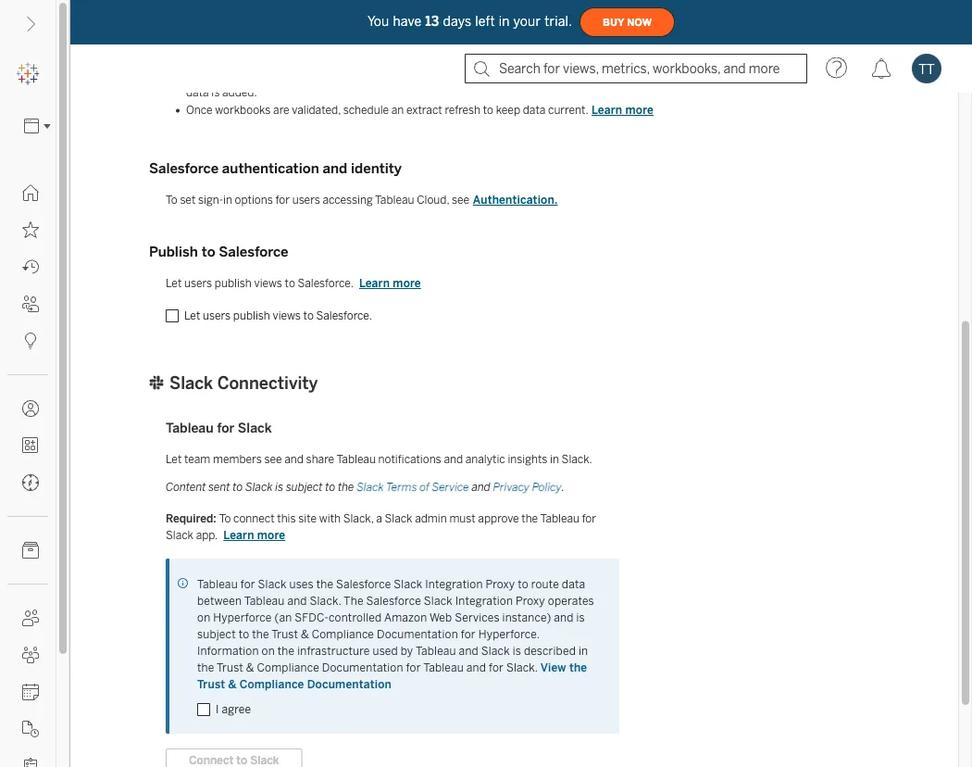 Task type: describe. For each thing, give the bounding box(es) containing it.
to down "let users publish views to salesforce. learn more"
[[304, 309, 314, 322]]

authentication.
[[473, 193, 558, 207]]

let for let users publish views to salesforce.
[[184, 309, 200, 322]]

now
[[627, 16, 652, 28]]

slack right a at the left
[[385, 512, 413, 525]]

tableau inside to connect this site with slack, a slack admin must approve the tableau for slack app.
[[541, 512, 580, 525]]

views for let users publish views to salesforce.
[[273, 309, 301, 322]]

0 vertical spatial see
[[452, 193, 470, 207]]

get
[[436, 69, 453, 82]]

of
[[420, 480, 430, 494]]

0 vertical spatial trust
[[272, 628, 298, 641]]

the
[[344, 594, 364, 608]]

analytic
[[466, 453, 506, 466]]

sfdc-
[[295, 611, 329, 624]]

content
[[166, 480, 206, 494]]

main navigation. press the up and down arrow keys to access links. element
[[0, 174, 56, 767]]

site
[[299, 512, 317, 525]]

and up service
[[444, 453, 463, 466]]

to connect this site with slack, a slack admin must approve the tableau for slack app.
[[166, 512, 597, 542]]

workbooks will intially contain sample data. you'll get an email when your salesforce data is added. once workbooks are validated, schedule an extract refresh to keep data current. learn more
[[186, 69, 654, 117]]

in right 'insights'
[[550, 453, 559, 466]]

cloud,
[[417, 193, 450, 207]]

terms
[[386, 480, 417, 494]]

slack logo image
[[149, 375, 164, 390]]

when
[[500, 69, 528, 82]]

0 vertical spatial compliance
[[312, 628, 374, 641]]

share
[[306, 453, 335, 466]]

.
[[562, 480, 565, 494]]

schedule
[[343, 103, 389, 117]]

the down (an
[[278, 644, 295, 658]]

is down operates
[[577, 611, 585, 624]]

content sent to slack is subject to the slack terms of service and privacy policy .
[[166, 480, 565, 494]]

slack,
[[343, 512, 374, 525]]

learn inside workbooks will intially contain sample data. you'll get an email when your salesforce data is added. once workbooks are validated, schedule an extract refresh to keep data current. learn more
[[592, 103, 623, 117]]

added.
[[222, 86, 257, 99]]

web
[[430, 611, 452, 624]]

you
[[368, 14, 389, 29]]

and down services
[[459, 644, 479, 658]]

0 vertical spatial slack.
[[562, 453, 593, 466]]

you'll
[[408, 69, 434, 82]]

salesforce up "let users publish views to salesforce. learn more"
[[219, 244, 289, 260]]

contain
[[300, 69, 338, 82]]

admin
[[415, 512, 447, 525]]

slack right slack logo
[[170, 373, 213, 393]]

0 horizontal spatial learn
[[224, 529, 254, 542]]

salesforce up set
[[149, 160, 219, 177]]

the right uses
[[316, 578, 334, 591]]

slack up members
[[238, 420, 272, 436]]

the down information
[[197, 661, 214, 674]]

buy now
[[603, 16, 652, 28]]

policy
[[532, 480, 562, 494]]

to up let users publish views to salesforce.
[[285, 277, 295, 290]]

and down uses
[[288, 594, 307, 608]]

learn more
[[224, 529, 286, 542]]

2 vertical spatial learn more link
[[218, 528, 291, 543]]

to set sign-in options for users accessing tableau cloud, see authentication.
[[166, 193, 558, 207]]

by
[[401, 644, 414, 658]]

salesforce. for let users publish views to salesforce.
[[316, 309, 372, 322]]

service
[[432, 480, 469, 494]]

more inside workbooks will intially contain sample data. you'll get an email when your salesforce data is added. once workbooks are validated, schedule an extract refresh to keep data current. learn more
[[626, 103, 654, 117]]

0 vertical spatial integration
[[425, 578, 483, 591]]

and up accessing
[[323, 160, 348, 177]]

view
[[541, 661, 567, 674]]

slack terms of service link
[[357, 480, 469, 494]]

app.
[[196, 529, 218, 542]]

have
[[393, 14, 422, 29]]

to right publish
[[202, 244, 215, 260]]

0 vertical spatial your
[[514, 14, 541, 29]]

documentation inside view the trust & compliance documentation
[[307, 678, 392, 691]]

& inside view the trust & compliance documentation
[[228, 678, 237, 691]]

0 vertical spatial users
[[292, 193, 320, 207]]

publish
[[149, 244, 198, 260]]

sign-
[[198, 193, 223, 207]]

salesforce up the
[[336, 578, 391, 591]]

set
[[180, 193, 196, 207]]

and down hyperforce.
[[467, 661, 486, 674]]

agree
[[222, 703, 251, 716]]

sample
[[341, 69, 378, 82]]

services
[[455, 611, 500, 624]]

your inside workbooks will intially contain sample data. you'll get an email when your salesforce data is added. once workbooks are validated, schedule an extract refresh to keep data current. learn more
[[530, 69, 553, 82]]

0 vertical spatial documentation
[[377, 628, 458, 641]]

controlled
[[329, 611, 382, 624]]

info image
[[177, 577, 190, 590]]

salesforce authentication and identity
[[149, 160, 402, 177]]

options
[[235, 193, 273, 207]]

13
[[425, 14, 440, 29]]

must
[[450, 512, 476, 525]]

infrastructure
[[298, 644, 370, 658]]

slack connectivity
[[170, 373, 318, 393]]

let for let users publish views to salesforce. learn more
[[166, 277, 182, 290]]

to left route in the right bottom of the page
[[518, 578, 529, 591]]

once
[[186, 103, 213, 117]]

required:
[[166, 512, 219, 525]]

tableau up 'between' on the bottom left of the page
[[197, 578, 238, 591]]

1 vertical spatial compliance
[[257, 661, 320, 674]]

used
[[373, 644, 398, 658]]

(an
[[275, 611, 292, 624]]

1 horizontal spatial learn more link
[[354, 276, 427, 291]]

0 horizontal spatial see
[[264, 453, 282, 466]]

salesforce inside workbooks will intially contain sample data. you'll get an email when your salesforce data is added. once workbooks are validated, schedule an extract refresh to keep data current. learn more
[[555, 69, 609, 82]]

tableau for slack
[[166, 420, 272, 436]]

2 horizontal spatial &
[[301, 628, 309, 641]]

connect
[[189, 753, 234, 766]]

instance)
[[503, 611, 552, 624]]

salesforce. for let users publish views to salesforce. learn more
[[298, 277, 354, 290]]

a
[[376, 512, 382, 525]]

notifications
[[379, 453, 442, 466]]

tableau right by
[[416, 644, 456, 658]]

slack up amazon
[[394, 578, 423, 591]]

1 horizontal spatial on
[[262, 644, 275, 658]]

salesforce up amazon
[[366, 594, 421, 608]]

in left options in the top of the page
[[223, 193, 232, 207]]

is down hyperforce.
[[513, 644, 522, 658]]

1 horizontal spatial learn
[[359, 277, 390, 290]]

view the trust & compliance documentation link
[[197, 661, 590, 691]]

2 vertical spatial more
[[257, 529, 286, 542]]

publish for let users publish views to salesforce. learn more
[[215, 277, 252, 290]]

is inside workbooks will intially contain sample data. you'll get an email when your salesforce data is added. once workbooks are validated, schedule an extract refresh to keep data current. learn more
[[211, 86, 220, 99]]

let team members see and share tableau notifications and analytic insights in slack.
[[166, 453, 593, 466]]

hyperforce
[[213, 611, 272, 624]]

1 vertical spatial integration
[[456, 594, 513, 608]]

0 vertical spatial proxy
[[486, 578, 515, 591]]

data inside 'tableau for slack uses the salesforce slack integration proxy to route data between tableau and slack. the salesforce slack integration proxy operates on hyperforce (an sfdc-controlled amazon web services instance) and is subject to the trust & compliance documentation for hyperforce. information on the infrastructure used by tableau and slack is described in the trust & compliance documentation for tableau and for slack.'
[[562, 578, 586, 591]]

authentication. link
[[472, 192, 559, 208]]

slack up connect
[[246, 480, 273, 494]]

publish to salesforce
[[149, 244, 289, 260]]



Task type: locate. For each thing, give the bounding box(es) containing it.
1 vertical spatial to
[[219, 512, 231, 525]]

approve
[[478, 512, 519, 525]]

i
[[216, 703, 219, 716]]

learn right the current.
[[592, 103, 623, 117]]

0 horizontal spatial on
[[197, 611, 211, 624]]

uses
[[289, 578, 314, 591]]

and down analytic
[[472, 480, 491, 494]]

extract
[[407, 103, 443, 117]]

1 vertical spatial on
[[262, 644, 275, 658]]

users for let users publish views to salesforce.
[[203, 309, 231, 322]]

in inside 'tableau for slack uses the salesforce slack integration proxy to route data between tableau and slack. the salesforce slack integration proxy operates on hyperforce (an sfdc-controlled amazon web services instance) and is subject to the trust & compliance documentation for hyperforce. information on the infrastructure used by tableau and slack is described in the trust & compliance documentation for tableau and for slack.'
[[579, 644, 588, 658]]

learn
[[592, 103, 623, 117], [359, 277, 390, 290], [224, 529, 254, 542]]

trust up i
[[197, 678, 225, 691]]

trust
[[272, 628, 298, 641], [217, 661, 244, 674], [197, 678, 225, 691]]

publish down "let users publish views to salesforce. learn more"
[[233, 309, 270, 322]]

salesforce. down "let users publish views to salesforce. learn more"
[[316, 309, 372, 322]]

to left keep
[[483, 103, 494, 117]]

1 vertical spatial let
[[184, 309, 200, 322]]

learn down to set sign-in options for users accessing tableau cloud, see authentication.
[[359, 277, 390, 290]]

users for let users publish views to salesforce. learn more
[[184, 277, 212, 290]]

1 vertical spatial an
[[392, 103, 404, 117]]

salesforce up the current.
[[555, 69, 609, 82]]

current.
[[548, 103, 589, 117]]

operates
[[548, 594, 595, 608]]

learn more link down to set sign-in options for users accessing tableau cloud, see authentication.
[[354, 276, 427, 291]]

slack.
[[562, 453, 593, 466], [310, 594, 341, 608], [507, 661, 538, 674]]

left
[[476, 14, 495, 29]]

is
[[211, 86, 220, 99], [275, 480, 284, 494], [577, 611, 585, 624], [513, 644, 522, 658]]

1 vertical spatial slack.
[[310, 594, 341, 608]]

data up operates
[[562, 578, 586, 591]]

you have 13 days left in your trial.
[[368, 14, 573, 29]]

1 vertical spatial documentation
[[322, 661, 404, 674]]

in right the left
[[499, 14, 510, 29]]

trust down information
[[217, 661, 244, 674]]

more down search for views, metrics, workbooks, and more text box
[[626, 103, 654, 117]]

1 horizontal spatial more
[[393, 277, 421, 290]]

privacy
[[493, 480, 530, 494]]

0 horizontal spatial subject
[[197, 628, 236, 641]]

the right view
[[570, 661, 588, 674]]

compliance
[[312, 628, 374, 641], [257, 661, 320, 674], [240, 678, 304, 691]]

0 horizontal spatial learn more link
[[218, 528, 291, 543]]

0 vertical spatial let
[[166, 277, 182, 290]]

to
[[166, 193, 178, 207], [219, 512, 231, 525]]

& up i agree
[[228, 678, 237, 691]]

1 vertical spatial &
[[246, 661, 254, 674]]

see right "cloud,"
[[452, 193, 470, 207]]

2 vertical spatial compliance
[[240, 678, 304, 691]]

1 horizontal spatial data
[[523, 103, 546, 117]]

2 vertical spatial documentation
[[307, 678, 392, 691]]

1 vertical spatial trust
[[217, 661, 244, 674]]

will
[[246, 69, 262, 82]]

2 vertical spatial trust
[[197, 678, 225, 691]]

buy
[[603, 16, 625, 28]]

2 horizontal spatial learn more link
[[591, 101, 655, 120]]

1 horizontal spatial an
[[455, 69, 468, 82]]

0 vertical spatial &
[[301, 628, 309, 641]]

1 vertical spatial views
[[273, 309, 301, 322]]

intially
[[265, 69, 298, 82]]

1 vertical spatial subject
[[197, 628, 236, 641]]

1 horizontal spatial slack.
[[507, 661, 538, 674]]

1 vertical spatial more
[[393, 277, 421, 290]]

1 vertical spatial your
[[530, 69, 553, 82]]

data
[[186, 86, 209, 99], [523, 103, 546, 117], [562, 578, 586, 591]]

the inside view the trust & compliance documentation
[[570, 661, 588, 674]]

email
[[470, 69, 498, 82]]

integration up services
[[456, 594, 513, 608]]

sent
[[209, 480, 230, 494]]

2 horizontal spatial slack.
[[562, 453, 593, 466]]

1 vertical spatial publish
[[233, 309, 270, 322]]

1 horizontal spatial &
[[246, 661, 254, 674]]

0 vertical spatial to
[[166, 193, 178, 207]]

1 vertical spatial see
[[264, 453, 282, 466]]

buy now button
[[580, 7, 675, 37]]

0 vertical spatial learn more link
[[591, 101, 655, 120]]

0 horizontal spatial data
[[186, 86, 209, 99]]

salesforce
[[555, 69, 609, 82], [149, 160, 219, 177], [219, 244, 289, 260], [336, 578, 391, 591], [366, 594, 421, 608]]

an
[[455, 69, 468, 82], [392, 103, 404, 117]]

an right get
[[455, 69, 468, 82]]

1 vertical spatial data
[[523, 103, 546, 117]]

0 vertical spatial an
[[455, 69, 468, 82]]

connectivity
[[217, 373, 318, 393]]

proxy up instance)
[[516, 594, 546, 608]]

0 vertical spatial learn
[[592, 103, 623, 117]]

members
[[213, 453, 262, 466]]

1 vertical spatial users
[[184, 277, 212, 290]]

team
[[184, 453, 211, 466]]

data.
[[380, 69, 406, 82]]

subject up site
[[286, 480, 323, 494]]

2 horizontal spatial data
[[562, 578, 586, 591]]

documentation down infrastructure
[[307, 678, 392, 691]]

0 vertical spatial salesforce.
[[298, 277, 354, 290]]

connect
[[234, 512, 275, 525]]

proxy
[[486, 578, 515, 591], [516, 594, 546, 608]]

let for let team members see and share tableau notifications and analytic insights in slack.
[[166, 453, 182, 466]]

an left extract
[[392, 103, 404, 117]]

your left trial.
[[514, 14, 541, 29]]

compliance down infrastructure
[[257, 661, 320, 674]]

0 horizontal spatial more
[[257, 529, 286, 542]]

subject
[[286, 480, 323, 494], [197, 628, 236, 641]]

integration
[[425, 578, 483, 591], [456, 594, 513, 608]]

tableau for slack uses the salesforce slack integration proxy to route data between tableau and slack. the salesforce slack integration proxy operates on hyperforce (an sfdc-controlled amazon web services instance) and is subject to the trust & compliance documentation for hyperforce. information on the infrastructure used by tableau and slack is described in the trust & compliance documentation for tableau and for slack.
[[197, 578, 597, 674]]

to left set
[[166, 193, 178, 207]]

on down (an
[[262, 644, 275, 658]]

documentation up by
[[377, 628, 458, 641]]

1 horizontal spatial see
[[452, 193, 470, 207]]

slack down hyperforce.
[[482, 644, 510, 658]]

accessing
[[323, 193, 373, 207]]

slack left uses
[[258, 578, 287, 591]]

0 vertical spatial publish
[[215, 277, 252, 290]]

to inside to connect this site with slack, a slack admin must approve the tableau for slack app.
[[219, 512, 231, 525]]

to down hyperforce
[[239, 628, 249, 641]]

1 horizontal spatial proxy
[[516, 594, 546, 608]]

slack down required:
[[166, 529, 194, 542]]

insights
[[508, 453, 548, 466]]

amazon
[[384, 611, 427, 624]]

1 horizontal spatial subject
[[286, 480, 323, 494]]

navigation panel element
[[0, 56, 57, 767]]

tableau up the content sent to slack is subject to the slack terms of service and privacy policy .
[[337, 453, 376, 466]]

compliance up the agree
[[240, 678, 304, 691]]

data up once
[[186, 86, 209, 99]]

documentation down used
[[322, 661, 404, 674]]

tableau
[[375, 193, 414, 207], [166, 420, 214, 436], [337, 453, 376, 466], [541, 512, 580, 525], [197, 578, 238, 591], [244, 594, 285, 608], [416, 644, 456, 658], [423, 661, 464, 674]]

to inside workbooks will intially contain sample data. you'll get an email when your salesforce data is added. once workbooks are validated, schedule an extract refresh to keep data current. learn more
[[483, 103, 494, 117]]

learn down connect
[[224, 529, 254, 542]]

is down workbooks
[[211, 86, 220, 99]]

in
[[499, 14, 510, 29], [223, 193, 232, 207], [550, 453, 559, 466], [579, 644, 588, 658]]

tableau down 'identity'
[[375, 193, 414, 207]]

slack right connect
[[250, 753, 279, 766]]

described
[[524, 644, 576, 658]]

slack. left view
[[507, 661, 538, 674]]

in right described
[[579, 644, 588, 658]]

views down "let users publish views to salesforce. learn more"
[[273, 309, 301, 322]]

keep
[[496, 103, 521, 117]]

2 horizontal spatial learn
[[592, 103, 623, 117]]

1 vertical spatial salesforce.
[[316, 309, 372, 322]]

2 vertical spatial data
[[562, 578, 586, 591]]

refresh
[[445, 103, 481, 117]]

integration up web
[[425, 578, 483, 591]]

1 vertical spatial learn more link
[[354, 276, 427, 291]]

is up this
[[275, 480, 284, 494]]

slack inside connect to slack button
[[250, 753, 279, 766]]

tableau up team
[[166, 420, 214, 436]]

trust down (an
[[272, 628, 298, 641]]

tableau up (an
[[244, 594, 285, 608]]

views
[[254, 277, 282, 290], [273, 309, 301, 322]]

for inside to connect this site with slack, a slack admin must approve the tableau for slack app.
[[582, 512, 597, 525]]

subject inside 'tableau for slack uses the salesforce slack integration proxy to route data between tableau and slack. the salesforce slack integration proxy operates on hyperforce (an sfdc-controlled amazon web services instance) and is subject to the trust & compliance documentation for hyperforce. information on the infrastructure used by tableau and slack is described in the trust & compliance documentation for tableau and for slack.'
[[197, 628, 236, 641]]

documentation
[[377, 628, 458, 641], [322, 661, 404, 674], [307, 678, 392, 691]]

2 vertical spatial let
[[166, 453, 182, 466]]

the inside to connect this site with slack, a slack admin must approve the tableau for slack app.
[[522, 512, 538, 525]]

to for connect
[[219, 512, 231, 525]]

0 vertical spatial subject
[[286, 480, 323, 494]]

identity
[[351, 160, 402, 177]]

to
[[483, 103, 494, 117], [202, 244, 215, 260], [285, 277, 295, 290], [304, 309, 314, 322], [233, 480, 243, 494], [325, 480, 336, 494], [518, 578, 529, 591], [239, 628, 249, 641], [236, 753, 248, 766]]

publish
[[215, 277, 252, 290], [233, 309, 270, 322]]

trial.
[[545, 14, 573, 29]]

0 horizontal spatial proxy
[[486, 578, 515, 591]]

see right members
[[264, 453, 282, 466]]

more
[[626, 103, 654, 117], [393, 277, 421, 290], [257, 529, 286, 542]]

route
[[532, 578, 560, 591]]

2 vertical spatial learn
[[224, 529, 254, 542]]

2 vertical spatial slack.
[[507, 661, 538, 674]]

2 vertical spatial &
[[228, 678, 237, 691]]

to down share
[[325, 480, 336, 494]]

0 vertical spatial data
[[186, 86, 209, 99]]

trust inside view the trust & compliance documentation
[[197, 678, 225, 691]]

1 vertical spatial proxy
[[516, 594, 546, 608]]

& down "sfdc-" on the left of page
[[301, 628, 309, 641]]

salesforce. up let users publish views to salesforce.
[[298, 277, 354, 290]]

to right sent
[[233, 480, 243, 494]]

authentication
[[222, 160, 319, 177]]

slack. up .
[[562, 453, 593, 466]]

workbooks
[[215, 103, 271, 117]]

the right approve
[[522, 512, 538, 525]]

slack down let team members see and share tableau notifications and analytic insights in slack.
[[357, 480, 384, 494]]

0 horizontal spatial to
[[166, 193, 178, 207]]

and
[[323, 160, 348, 177], [285, 453, 304, 466], [444, 453, 463, 466], [472, 480, 491, 494], [288, 594, 307, 608], [554, 611, 574, 624], [459, 644, 479, 658], [467, 661, 486, 674]]

subject up information
[[197, 628, 236, 641]]

learn more link down connect
[[218, 528, 291, 543]]

are
[[273, 103, 290, 117]]

between
[[197, 594, 242, 608]]

compliance inside view the trust & compliance documentation
[[240, 678, 304, 691]]

& down information
[[246, 661, 254, 674]]

to left connect
[[219, 512, 231, 525]]

0 vertical spatial on
[[197, 611, 211, 624]]

2 horizontal spatial more
[[626, 103, 654, 117]]

on
[[197, 611, 211, 624], [262, 644, 275, 658]]

hyperforce.
[[479, 628, 540, 641]]

views for let users publish views to salesforce. learn more
[[254, 277, 282, 290]]

publish for let users publish views to salesforce.
[[233, 309, 270, 322]]

Search for views, metrics, workbooks, and more text field
[[465, 54, 808, 83]]

more down "cloud,"
[[393, 277, 421, 290]]

learn more link
[[591, 101, 655, 120], [354, 276, 427, 291], [218, 528, 291, 543]]

with
[[319, 512, 341, 525]]

view the trust & compliance documentation
[[197, 661, 590, 691]]

to right connect
[[236, 753, 248, 766]]

1 vertical spatial learn
[[359, 277, 390, 290]]

2 vertical spatial users
[[203, 309, 231, 322]]

to inside button
[[236, 753, 248, 766]]

and down operates
[[554, 611, 574, 624]]

information
[[197, 644, 259, 658]]

0 horizontal spatial an
[[392, 103, 404, 117]]

slack. up "sfdc-" on the left of page
[[310, 594, 341, 608]]

1 horizontal spatial to
[[219, 512, 231, 525]]

let users publish views to salesforce. learn more
[[166, 277, 421, 290]]

connect to slack
[[189, 753, 279, 766]]

learn more link down search for views, metrics, workbooks, and more text box
[[591, 101, 655, 120]]

and left share
[[285, 453, 304, 466]]

connect to slack button
[[166, 749, 303, 767]]

on down 'between' on the bottom left of the page
[[197, 611, 211, 624]]

tableau down .
[[541, 512, 580, 525]]

publish down publish to salesforce
[[215, 277, 252, 290]]

salesforce.
[[298, 277, 354, 290], [316, 309, 372, 322]]

0 vertical spatial more
[[626, 103, 654, 117]]

0 vertical spatial views
[[254, 277, 282, 290]]

0 horizontal spatial &
[[228, 678, 237, 691]]

validated,
[[292, 103, 341, 117]]

the up slack,
[[338, 480, 354, 494]]

the down hyperforce
[[252, 628, 269, 641]]

0 horizontal spatial slack.
[[310, 594, 341, 608]]

workbooks
[[186, 69, 243, 82]]

slack up web
[[424, 594, 453, 608]]

let users publish views to salesforce.
[[184, 309, 372, 322]]

to for set
[[166, 193, 178, 207]]

for
[[276, 193, 290, 207], [217, 420, 235, 436], [582, 512, 597, 525], [241, 578, 255, 591], [461, 628, 476, 641], [406, 661, 421, 674], [489, 661, 504, 674]]

i agree
[[216, 703, 251, 716]]

your right when on the top right
[[530, 69, 553, 82]]

tableau down web
[[423, 661, 464, 674]]

slack
[[170, 373, 213, 393], [238, 420, 272, 436], [246, 480, 273, 494], [357, 480, 384, 494], [385, 512, 413, 525], [166, 529, 194, 542], [258, 578, 287, 591], [394, 578, 423, 591], [424, 594, 453, 608], [482, 644, 510, 658], [250, 753, 279, 766]]

data right keep
[[523, 103, 546, 117]]



Task type: vqa. For each thing, say whether or not it's contained in the screenshot.
external assets
no



